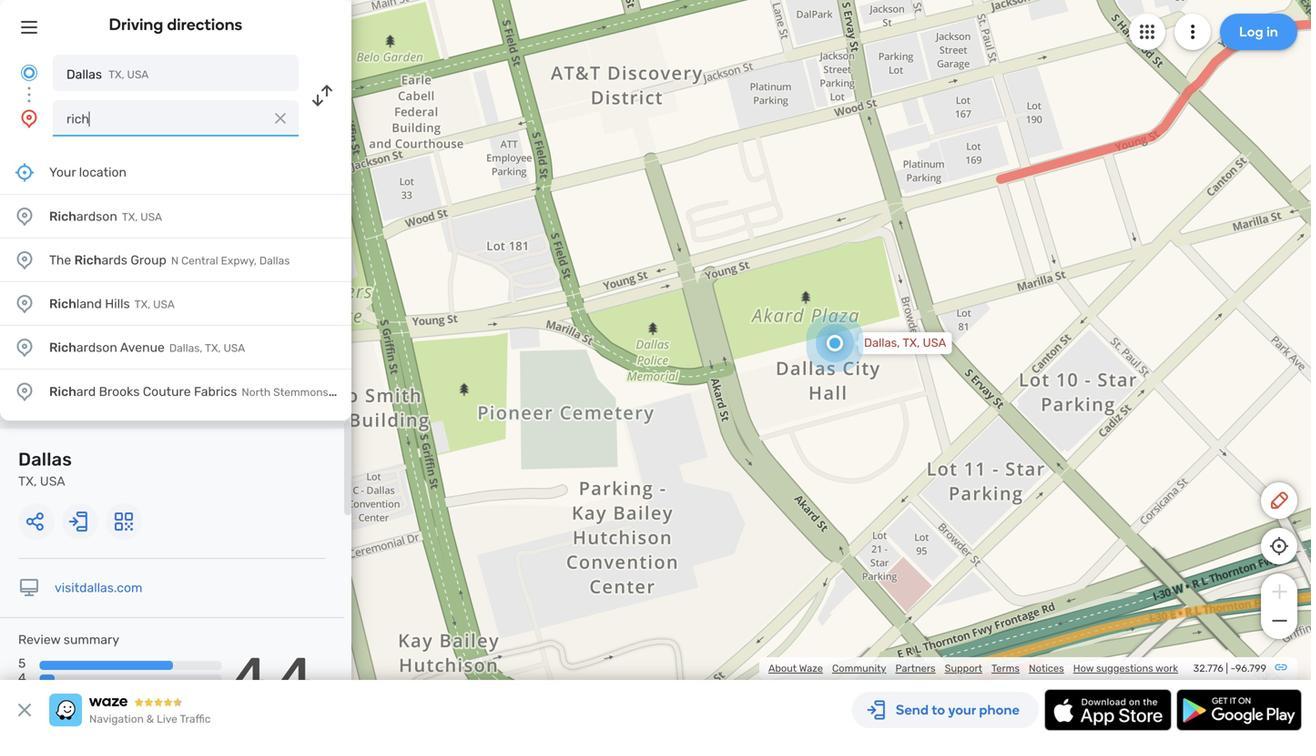 Task type: locate. For each thing, give the bounding box(es) containing it.
x image
[[271, 109, 290, 128], [14, 700, 36, 721]]

navigation
[[89, 713, 144, 726]]

2 vertical spatial location image
[[14, 381, 36, 403]]

0 vertical spatial x image
[[271, 109, 290, 128]]

1 vertical spatial tx,
[[903, 336, 920, 350]]

list box
[[0, 151, 352, 421]]

support link
[[945, 663, 983, 675]]

0 vertical spatial location image
[[14, 249, 36, 271]]

suggestions
[[1097, 663, 1154, 675]]

usa
[[127, 68, 149, 81], [923, 336, 947, 350], [40, 474, 65, 489]]

zoom out image
[[1268, 610, 1291, 632]]

work
[[1156, 663, 1179, 675]]

1 horizontal spatial x image
[[271, 109, 290, 128]]

1 location image from the top
[[14, 249, 36, 271]]

1 horizontal spatial tx,
[[108, 68, 124, 81]]

2 horizontal spatial usa
[[923, 336, 947, 350]]

0 vertical spatial location image
[[18, 107, 40, 129]]

5
[[18, 656, 26, 671]]

pencil image
[[1269, 490, 1291, 512]]

recenter image
[[14, 162, 36, 184]]

about
[[769, 663, 797, 675]]

location image
[[14, 249, 36, 271], [14, 293, 36, 315], [14, 337, 36, 358]]

directions
[[167, 15, 243, 34]]

notices
[[1029, 663, 1065, 675]]

location image
[[18, 107, 40, 129], [14, 205, 36, 227], [14, 381, 36, 403]]

2 location image from the top
[[14, 293, 36, 315]]

zoom in image
[[1268, 581, 1291, 603]]

dallas tx, usa
[[66, 67, 149, 82], [18, 449, 72, 489]]

Choose destination text field
[[53, 100, 299, 137]]

0 horizontal spatial tx,
[[18, 474, 37, 489]]

96.799
[[1236, 663, 1267, 675]]

visitdallas.com link
[[55, 581, 143, 596]]

support
[[945, 663, 983, 675]]

1 option from the top
[[0, 195, 352, 239]]

2 vertical spatial location image
[[14, 337, 36, 358]]

dallas
[[66, 67, 102, 82], [18, 449, 72, 470]]

0 horizontal spatial x image
[[14, 700, 36, 721]]

review
[[18, 633, 60, 648]]

link image
[[1274, 660, 1289, 675]]

community
[[833, 663, 887, 675]]

driving
[[109, 15, 163, 34]]

0 vertical spatial dallas tx, usa
[[66, 67, 149, 82]]

0 vertical spatial dallas
[[66, 67, 102, 82]]

1 vertical spatial location image
[[14, 293, 36, 315]]

computer image
[[18, 578, 40, 599]]

1 horizontal spatial usa
[[127, 68, 149, 81]]

dallas, tx, usa
[[864, 336, 947, 350]]

2 vertical spatial usa
[[40, 474, 65, 489]]

tx,
[[108, 68, 124, 81], [903, 336, 920, 350], [18, 474, 37, 489]]

current location image
[[18, 62, 40, 84]]

how
[[1074, 663, 1094, 675]]

2 horizontal spatial tx,
[[903, 336, 920, 350]]

32.776 | -96.799
[[1194, 663, 1267, 675]]

visitdallas.com
[[55, 581, 143, 596]]

review summary
[[18, 633, 119, 648]]

1 vertical spatial dallas
[[18, 449, 72, 470]]

notices link
[[1029, 663, 1065, 675]]

option
[[0, 195, 352, 239], [0, 239, 352, 282], [0, 282, 352, 326], [0, 326, 352, 370], [0, 370, 352, 414]]

2 vertical spatial tx,
[[18, 474, 37, 489]]



Task type: describe. For each thing, give the bounding box(es) containing it.
1 vertical spatial location image
[[14, 205, 36, 227]]

|
[[1226, 663, 1229, 675]]

1 vertical spatial x image
[[14, 700, 36, 721]]

partners
[[896, 663, 936, 675]]

1 vertical spatial dallas tx, usa
[[18, 449, 72, 489]]

0 horizontal spatial usa
[[40, 474, 65, 489]]

terms link
[[992, 663, 1020, 675]]

navigation & live traffic
[[89, 713, 211, 726]]

3 location image from the top
[[14, 337, 36, 358]]

summary
[[64, 633, 119, 648]]

about waze link
[[769, 663, 823, 675]]

4
[[18, 671, 26, 686]]

live
[[157, 713, 178, 726]]

&
[[146, 713, 154, 726]]

0 vertical spatial tx,
[[108, 68, 124, 81]]

5 4
[[18, 656, 26, 686]]

traffic
[[180, 713, 211, 726]]

3 option from the top
[[0, 282, 352, 326]]

driving directions
[[109, 15, 243, 34]]

about waze community partners support terms notices how suggestions work
[[769, 663, 1179, 675]]

terms
[[992, 663, 1020, 675]]

waze
[[799, 663, 823, 675]]

-
[[1231, 663, 1236, 675]]

dallas,
[[864, 336, 900, 350]]

4 option from the top
[[0, 326, 352, 370]]

partners link
[[896, 663, 936, 675]]

community link
[[833, 663, 887, 675]]

1 vertical spatial usa
[[923, 336, 947, 350]]

how suggestions work link
[[1074, 663, 1179, 675]]

2 option from the top
[[0, 239, 352, 282]]

32.776
[[1194, 663, 1224, 675]]

4.4
[[234, 646, 313, 707]]

5 option from the top
[[0, 370, 352, 414]]

0 vertical spatial usa
[[127, 68, 149, 81]]



Task type: vqa. For each thing, say whether or not it's contained in the screenshot.
the 403-
no



